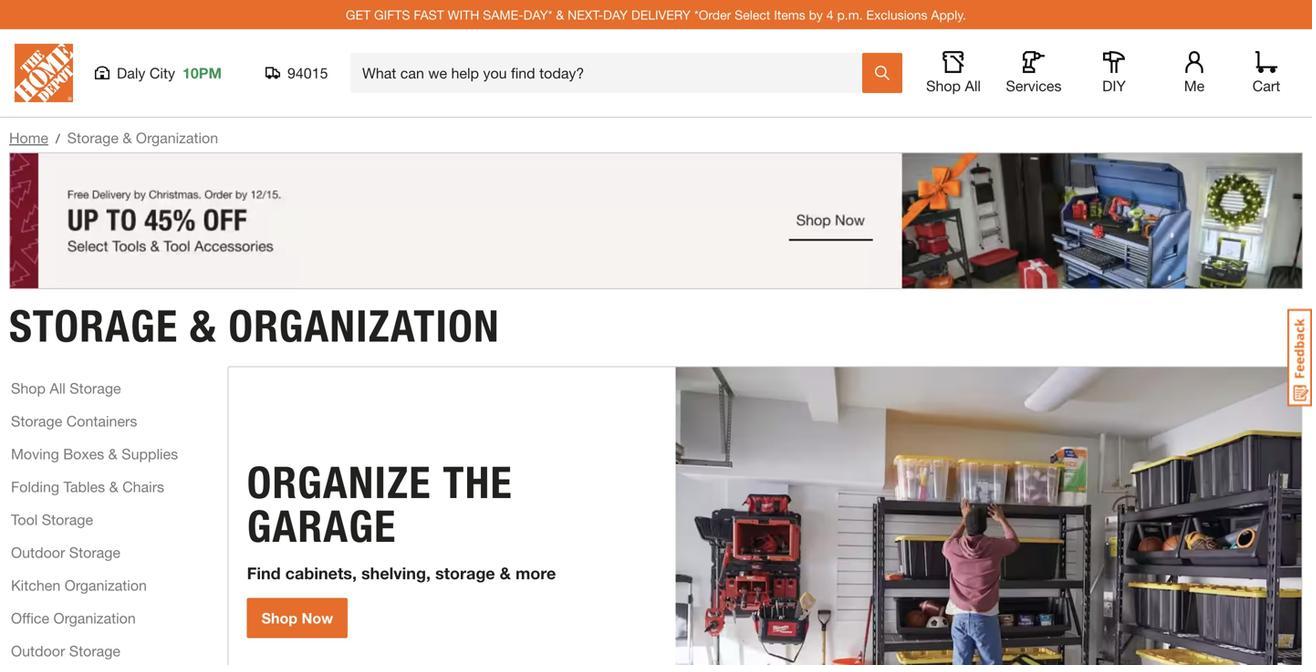 Task type: locate. For each thing, give the bounding box(es) containing it.
1 vertical spatial outdoor
[[11, 643, 65, 660]]

outdoor down office
[[11, 643, 65, 660]]

&
[[556, 7, 564, 22], [123, 129, 132, 147], [190, 300, 217, 353], [108, 445, 118, 463], [109, 478, 118, 496], [500, 564, 511, 583]]

0 horizontal spatial all
[[50, 380, 66, 397]]

tool storage link
[[11, 509, 93, 531]]

fast
[[414, 7, 444, 22]]

storage down tables
[[42, 511, 93, 528]]

all inside button
[[965, 77, 981, 94]]

2 horizontal spatial shop
[[927, 77, 961, 94]]

organization
[[136, 129, 218, 147], [229, 300, 500, 353], [65, 577, 147, 594], [53, 610, 136, 627]]

diy button
[[1086, 51, 1144, 95]]

1 horizontal spatial all
[[965, 77, 981, 94]]

1 vertical spatial shop
[[11, 380, 46, 397]]

cart
[[1253, 77, 1281, 94]]

outdoor up kitchen
[[11, 544, 65, 561]]

outdoor storage link down office organization link
[[11, 640, 121, 662]]

storage containers link
[[11, 410, 137, 432]]

storage up 'kitchen organization'
[[69, 544, 121, 561]]

shop all storage link
[[11, 377, 121, 399]]

next-
[[568, 7, 603, 22]]

folding tables & chairs link
[[11, 476, 164, 498]]

outdoor
[[11, 544, 65, 561], [11, 643, 65, 660]]

1 vertical spatial outdoor storage link
[[11, 640, 121, 662]]

*order
[[695, 7, 732, 22]]

all left services
[[965, 77, 981, 94]]

2 outdoor storage link from the top
[[11, 640, 121, 662]]

1 horizontal spatial shop
[[262, 610, 298, 627]]

0 horizontal spatial shop
[[11, 380, 46, 397]]

get gifts fast with same-day* & next-day delivery *order select items by 4 p.m. exclusions apply.
[[346, 7, 967, 22]]

cabinets,
[[285, 564, 357, 583]]

shop for shop all storage
[[11, 380, 46, 397]]

storage containers
[[11, 412, 137, 430]]

0 vertical spatial outdoor storage
[[11, 544, 121, 561]]

0 vertical spatial shop
[[927, 77, 961, 94]]

day
[[603, 7, 628, 22]]

storage down office organization link
[[69, 643, 121, 660]]

2 vertical spatial shop
[[262, 610, 298, 627]]

What can we help you find today? search field
[[362, 54, 862, 92]]

garage
[[247, 500, 397, 553]]

more
[[516, 564, 556, 583]]

outdoor storage link up 'kitchen organization'
[[11, 542, 121, 564]]

storage
[[67, 129, 119, 147], [9, 300, 178, 353], [70, 380, 121, 397], [11, 412, 62, 430], [42, 511, 93, 528], [69, 544, 121, 561], [69, 643, 121, 660]]

outdoor storage link
[[11, 542, 121, 564], [11, 640, 121, 662]]

1 outdoor from the top
[[11, 544, 65, 561]]

shop left now
[[262, 610, 298, 627]]

all up storage containers
[[50, 380, 66, 397]]

outdoor storage down office organization link
[[11, 643, 121, 660]]

0 vertical spatial outdoor
[[11, 544, 65, 561]]

kitchen organization
[[11, 577, 147, 594]]

0 vertical spatial all
[[965, 77, 981, 94]]

services
[[1007, 77, 1062, 94]]

1 vertical spatial outdoor storage
[[11, 643, 121, 660]]

now
[[302, 610, 333, 627]]

shop inside button
[[927, 77, 961, 94]]

shop
[[927, 77, 961, 94], [11, 380, 46, 397], [262, 610, 298, 627]]

diy
[[1103, 77, 1127, 94]]

all
[[965, 77, 981, 94], [50, 380, 66, 397]]

office
[[11, 610, 49, 627]]

outdoor storage
[[11, 544, 121, 561], [11, 643, 121, 660]]

4
[[827, 7, 834, 22]]

shop all button
[[925, 51, 983, 95]]

94015
[[288, 64, 328, 82]]

exclusions
[[867, 7, 928, 22]]

kitchen organization link
[[11, 575, 147, 596]]

shop up storage containers
[[11, 380, 46, 397]]

1 outdoor storage from the top
[[11, 544, 121, 561]]

the home depot logo image
[[15, 44, 73, 102]]

kitchen
[[11, 577, 60, 594]]

all for shop all
[[965, 77, 981, 94]]

home link
[[9, 129, 48, 147]]

shop now
[[262, 610, 333, 627]]

storage right '/'
[[67, 129, 119, 147]]

shop down apply.
[[927, 77, 961, 94]]

shop now link
[[247, 599, 348, 639]]

outdoor storage up 'kitchen organization'
[[11, 544, 121, 561]]

folding
[[11, 478, 59, 496]]

shop for shop now
[[262, 610, 298, 627]]

0 vertical spatial outdoor storage link
[[11, 542, 121, 564]]

p.m.
[[838, 7, 863, 22]]

services button
[[1005, 51, 1064, 95]]

1 vertical spatial all
[[50, 380, 66, 397]]

apply.
[[932, 7, 967, 22]]



Task type: describe. For each thing, give the bounding box(es) containing it.
storage up moving
[[11, 412, 62, 430]]

tables
[[63, 478, 105, 496]]

day*
[[524, 7, 553, 22]]

moving boxes & supplies
[[11, 445, 178, 463]]

me button
[[1166, 51, 1224, 95]]

the
[[443, 457, 513, 509]]

organize
[[247, 457, 432, 509]]

storage inside "link"
[[42, 511, 93, 528]]

feedback link image
[[1288, 309, 1313, 407]]

items
[[774, 7, 806, 22]]

find cabinets, shelving, storage & more
[[247, 564, 556, 583]]

delivery
[[632, 7, 691, 22]]

cart link
[[1247, 51, 1287, 95]]

10pm
[[183, 64, 222, 82]]

office organization link
[[11, 607, 136, 629]]

select
[[735, 7, 771, 22]]

boxes
[[63, 445, 104, 463]]

same-
[[483, 7, 524, 22]]

moving
[[11, 445, 59, 463]]

chairs
[[122, 478, 164, 496]]

supplies
[[122, 445, 178, 463]]

with
[[448, 7, 480, 22]]

home / storage & organization
[[9, 129, 218, 147]]

2 outdoor storage from the top
[[11, 643, 121, 660]]

office organization
[[11, 610, 136, 627]]

home
[[9, 129, 48, 147]]

folding tables & chairs
[[11, 478, 164, 496]]

organize the garage
[[247, 457, 513, 553]]

shop all
[[927, 77, 981, 94]]

moving boxes & supplies link
[[11, 443, 178, 465]]

image for organize the garage image
[[676, 367, 1303, 666]]

tool
[[11, 511, 38, 528]]

storage up containers
[[70, 380, 121, 397]]

gifts
[[374, 7, 410, 22]]

shop for shop all
[[927, 77, 961, 94]]

city
[[150, 64, 175, 82]]

daly city 10pm
[[117, 64, 222, 82]]

all for shop all storage
[[50, 380, 66, 397]]

find
[[247, 564, 281, 583]]

get
[[346, 7, 371, 22]]

tool storage
[[11, 511, 93, 528]]

me
[[1185, 77, 1205, 94]]

shelving,
[[362, 564, 431, 583]]

sponsored banner image
[[9, 152, 1304, 289]]

storage up shop all storage
[[9, 300, 178, 353]]

by
[[809, 7, 823, 22]]

containers
[[66, 412, 137, 430]]

/
[[56, 131, 60, 146]]

2 outdoor from the top
[[11, 643, 65, 660]]

94015 button
[[266, 64, 329, 82]]

storage & organization
[[9, 300, 500, 353]]

daly
[[117, 64, 146, 82]]

shop all storage
[[11, 380, 121, 397]]

1 outdoor storage link from the top
[[11, 542, 121, 564]]

storage
[[435, 564, 495, 583]]



Task type: vqa. For each thing, say whether or not it's contained in the screenshot.
Image for Garage Doors
no



